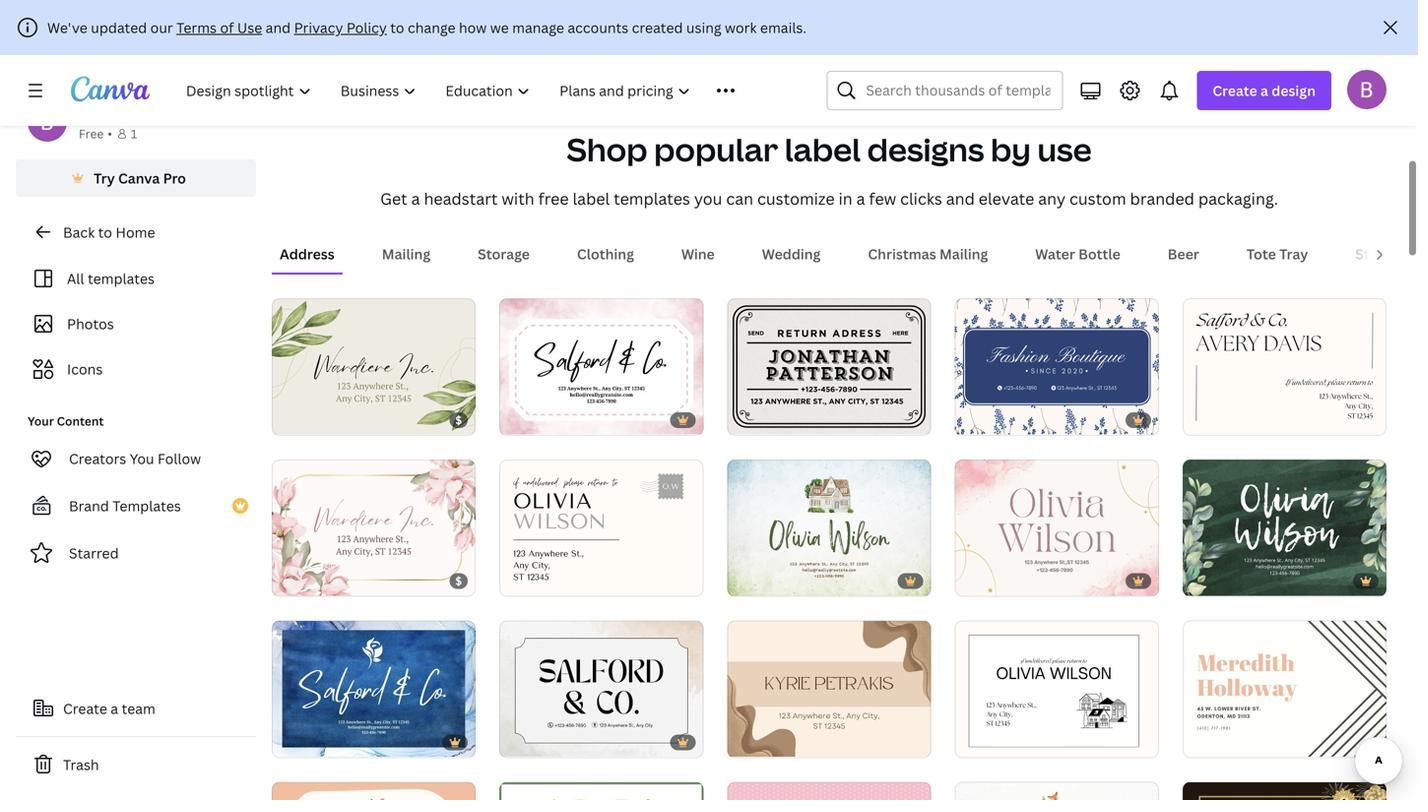 Task type: locate. For each thing, give the bounding box(es) containing it.
1 $ from the top
[[455, 413, 462, 427]]

a for team
[[111, 700, 118, 719]]

templates
[[614, 188, 690, 209], [88, 269, 155, 288]]

student
[[1356, 245, 1410, 263]]

beer
[[1168, 245, 1200, 263]]

all templates
[[67, 269, 155, 288]]

try canva pro
[[94, 169, 186, 188]]

a for design
[[1261, 81, 1269, 100]]

1 vertical spatial $
[[455, 574, 462, 589]]

black and cream modern address label image
[[955, 622, 1159, 758]]

1 vertical spatial create
[[63, 700, 107, 719]]

privacy
[[294, 18, 343, 37]]

packaging.
[[1199, 188, 1278, 209]]

0 vertical spatial to
[[390, 18, 404, 37]]

1 horizontal spatial label
[[785, 128, 861, 171]]

create a design
[[1213, 81, 1316, 100]]

try canva pro button
[[16, 160, 256, 197]]

mailing
[[382, 245, 431, 263], [940, 245, 988, 263]]

brand templates
[[69, 497, 181, 516]]

create a design button
[[1197, 71, 1332, 110]]

0 horizontal spatial create
[[63, 700, 107, 719]]

terms of use link
[[176, 18, 262, 37]]

None search field
[[827, 71, 1063, 110]]

wine
[[681, 245, 715, 263]]

to right back
[[98, 223, 112, 242]]

we
[[490, 18, 509, 37]]

elevate
[[979, 188, 1035, 209]]

mailing right christmas
[[940, 245, 988, 263]]

team
[[122, 700, 156, 719]]

a for headstart
[[411, 188, 420, 209]]

follow
[[158, 450, 201, 468]]

your
[[28, 413, 54, 429]]

1 horizontal spatial create
[[1213, 81, 1258, 100]]

0 horizontal spatial mailing
[[382, 245, 431, 263]]

brown and beige cute pastel organic business address label image
[[500, 622, 704, 758]]

top level navigation element
[[173, 71, 780, 110], [173, 71, 780, 110]]

0 horizontal spatial to
[[98, 223, 112, 242]]

label
[[785, 128, 861, 171], [573, 188, 610, 209]]

student button
[[1348, 235, 1418, 273]]

green floral bordered address label image
[[500, 783, 704, 801]]

a left 'design'
[[1261, 81, 1269, 100]]

create inside create a team button
[[63, 700, 107, 719]]

create
[[1213, 81, 1258, 100], [63, 700, 107, 719]]

and
[[266, 18, 291, 37], [946, 188, 975, 209]]

black orange watercolor business address label image
[[955, 783, 1159, 801]]

to right policy
[[390, 18, 404, 37]]

1 horizontal spatial to
[[390, 18, 404, 37]]

of
[[220, 18, 234, 37]]

0 vertical spatial templates
[[614, 188, 690, 209]]

christmas
[[868, 245, 936, 263]]

how
[[459, 18, 487, 37]]

icons
[[67, 360, 103, 379]]

0 vertical spatial label
[[785, 128, 861, 171]]

0 vertical spatial $
[[455, 413, 462, 427]]

a
[[1261, 81, 1269, 100], [411, 188, 420, 209], [857, 188, 865, 209], [111, 700, 118, 719]]

a left team
[[111, 700, 118, 719]]

label right free
[[573, 188, 610, 209]]

all templates link
[[28, 260, 244, 297]]

headstart
[[424, 188, 498, 209]]

christmas mailing button
[[860, 235, 996, 273]]

trash link
[[16, 746, 256, 785]]

green and white watercolor handcrafted address label image
[[727, 460, 931, 596]]

1 horizontal spatial mailing
[[940, 245, 988, 263]]

blue and white watercolor business address label image
[[272, 622, 476, 758]]

1 horizontal spatial and
[[946, 188, 975, 209]]

1 vertical spatial label
[[573, 188, 610, 209]]

few
[[869, 188, 897, 209]]

templates right all
[[88, 269, 155, 288]]

0 horizontal spatial label
[[573, 188, 610, 209]]

canva
[[118, 169, 160, 188]]

$ for beige green aesthetic watercolor illustration of leaves address label image
[[455, 413, 462, 427]]

and right clicks on the top right
[[946, 188, 975, 209]]

cream and black modern simple address label image
[[1183, 299, 1387, 435]]

to
[[390, 18, 404, 37], [98, 223, 112, 242]]

accounts
[[568, 18, 629, 37]]

our
[[150, 18, 173, 37]]

1
[[131, 126, 137, 142]]

0 vertical spatial and
[[266, 18, 291, 37]]

christmas mailing
[[868, 245, 988, 263]]

bob builder image
[[1348, 70, 1387, 109]]

label up get a headstart with free label templates you can customize in a few clicks and elevate any custom branded packaging.
[[785, 128, 861, 171]]

designs
[[867, 128, 984, 171]]

$ for pink watercolor floral address label image
[[455, 574, 462, 589]]

and right the use
[[266, 18, 291, 37]]

work
[[725, 18, 757, 37]]

create left 'design'
[[1213, 81, 1258, 100]]

1 vertical spatial templates
[[88, 269, 155, 288]]

pro
[[163, 169, 186, 188]]

create inside dropdown button
[[1213, 81, 1258, 100]]

wedding button
[[754, 235, 829, 273]]

1 horizontal spatial templates
[[614, 188, 690, 209]]

a inside button
[[111, 700, 118, 719]]

templates inside 'link'
[[88, 269, 155, 288]]

create a team
[[63, 700, 156, 719]]

brand
[[69, 497, 109, 516]]

templates left you
[[614, 188, 690, 209]]

get a headstart with free label templates you can customize in a few clicks and elevate any custom branded packaging.
[[380, 188, 1278, 209]]

tote tray button
[[1239, 235, 1316, 273]]

•
[[108, 126, 112, 142]]

free
[[538, 188, 569, 209]]

starred
[[69, 544, 119, 563]]

a inside dropdown button
[[1261, 81, 1269, 100]]

create left team
[[63, 700, 107, 719]]

your content
[[28, 413, 104, 429]]

$
[[455, 413, 462, 427], [455, 574, 462, 589]]

0 vertical spatial create
[[1213, 81, 1258, 100]]

0 horizontal spatial templates
[[88, 269, 155, 288]]

we've updated our terms of use and privacy policy to change how we manage accounts created using work emails.
[[47, 18, 807, 37]]

we've
[[47, 18, 88, 37]]

2 $ from the top
[[455, 574, 462, 589]]

a right get
[[411, 188, 420, 209]]

policy
[[347, 18, 387, 37]]

creators you follow
[[69, 450, 201, 468]]

pink watercolor with gold line address label image
[[955, 460, 1159, 596]]

mailing down get
[[382, 245, 431, 263]]

clothing button
[[569, 235, 642, 273]]

back to home
[[63, 223, 155, 242]]



Task type: vqa. For each thing, say whether or not it's contained in the screenshot.
"Side Panel" "TAB LIST"
no



Task type: describe. For each thing, give the bounding box(es) containing it.
1 vertical spatial and
[[946, 188, 975, 209]]

green and white leaves watercolor address label image
[[1183, 460, 1387, 596]]

photos link
[[28, 305, 244, 343]]

address
[[280, 245, 335, 263]]

templates
[[113, 497, 181, 516]]

clothing
[[577, 245, 634, 263]]

back to home link
[[16, 213, 256, 252]]

home
[[116, 223, 155, 242]]

creators you follow link
[[16, 439, 256, 479]]

customize
[[757, 188, 835, 209]]

manage
[[512, 18, 564, 37]]

try
[[94, 169, 115, 188]]

pink and black cute personal address label image
[[727, 783, 931, 801]]

peach and black stripes address label image
[[1183, 622, 1387, 758]]

free •
[[79, 126, 112, 142]]

peach and cream cute address label image
[[272, 783, 476, 801]]

wedding
[[762, 245, 821, 263]]

can
[[726, 188, 754, 209]]

starred link
[[16, 534, 256, 573]]

free
[[79, 126, 104, 142]]

change
[[408, 18, 456, 37]]

all
[[67, 269, 84, 288]]

brand templates link
[[16, 487, 256, 526]]

beige green aesthetic watercolor illustration of leaves address label image
[[272, 299, 476, 435]]

any
[[1038, 188, 1066, 209]]

shop popular label designs by use
[[567, 128, 1092, 171]]

back
[[63, 223, 95, 242]]

you
[[130, 450, 154, 468]]

use
[[1038, 128, 1092, 171]]

2 mailing from the left
[[940, 245, 988, 263]]

create for create a team
[[63, 700, 107, 719]]

emails.
[[760, 18, 807, 37]]

clicks
[[900, 188, 942, 209]]

bottle
[[1079, 245, 1121, 263]]

custom
[[1070, 188, 1126, 209]]

you
[[694, 188, 722, 209]]

created
[[632, 18, 683, 37]]

tray
[[1280, 245, 1309, 263]]

1 vertical spatial to
[[98, 223, 112, 242]]

beer button
[[1160, 235, 1208, 273]]

updated
[[91, 18, 147, 37]]

tote tray
[[1247, 245, 1309, 263]]

tote
[[1247, 245, 1276, 263]]

use
[[237, 18, 262, 37]]

create for create a design
[[1213, 81, 1258, 100]]

trash
[[63, 756, 99, 775]]

0 horizontal spatial and
[[266, 18, 291, 37]]

pink brush strokes address label image
[[500, 299, 704, 435]]

dark blue floral fashion boutique address label image
[[955, 299, 1159, 435]]

cream and grey simple modern address label image
[[500, 460, 704, 596]]

a right the in
[[857, 188, 865, 209]]

pink watercolor floral address label image
[[272, 460, 476, 596]]

storage button
[[470, 235, 538, 273]]

beige and black vintage return address label image
[[727, 299, 931, 435]]

create a team button
[[16, 690, 256, 729]]

address button
[[272, 235, 343, 273]]

water bottle button
[[1028, 235, 1129, 273]]

water
[[1036, 245, 1076, 263]]

popular
[[654, 128, 778, 171]]

mailing button
[[374, 235, 438, 273]]

terms
[[176, 18, 217, 37]]

with
[[502, 188, 535, 209]]

photos
[[67, 315, 114, 333]]

wine button
[[674, 235, 723, 273]]

1 mailing from the left
[[382, 245, 431, 263]]

design
[[1272, 81, 1316, 100]]

water bottle
[[1036, 245, 1121, 263]]

cream and brown aesthetic personal address label image
[[727, 622, 931, 758]]

shop
[[567, 128, 648, 171]]

storage
[[478, 245, 530, 263]]

Search search field
[[866, 72, 1050, 109]]

by
[[991, 128, 1031, 171]]

in
[[839, 188, 853, 209]]

branded
[[1130, 188, 1195, 209]]

privacy policy link
[[294, 18, 387, 37]]

get
[[380, 188, 408, 209]]

dark brown and gold classic personal address label image
[[1183, 783, 1387, 801]]

using
[[686, 18, 722, 37]]

icons link
[[28, 351, 244, 388]]



